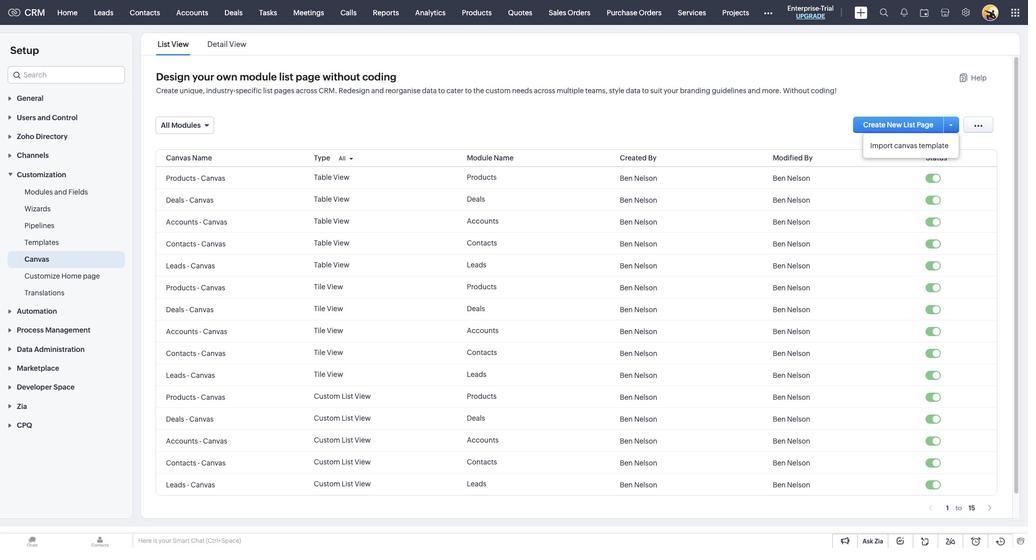 Task type: locate. For each thing, give the bounding box(es) containing it.
2 name from the left
[[494, 154, 514, 162]]

control
[[52, 114, 78, 122]]

projects link
[[715, 0, 758, 25]]

table view for deals - canvas
[[314, 195, 350, 204]]

1 vertical spatial products - canvas
[[166, 284, 225, 292]]

0 vertical spatial contacts - canvas
[[166, 240, 226, 248]]

1 horizontal spatial by
[[805, 154, 813, 162]]

modules inside customization region
[[24, 188, 53, 196]]

list view link
[[156, 40, 190, 48]]

deals - canvas
[[166, 196, 214, 204], [166, 306, 214, 314], [166, 416, 214, 424]]

all right 'type'
[[339, 156, 346, 162]]

list for contacts
[[342, 459, 353, 467]]

1 custom from the top
[[314, 393, 340, 401]]

your up unique,
[[192, 71, 214, 83]]

table for leads - canvas
[[314, 261, 332, 269]]

modules inside field
[[171, 121, 201, 130]]

and
[[371, 87, 384, 95], [748, 87, 761, 95], [38, 114, 50, 122], [54, 188, 67, 196]]

2 vertical spatial contacts - canvas
[[166, 459, 226, 468]]

0 horizontal spatial by
[[648, 154, 657, 162]]

3 tile view from the top
[[314, 327, 343, 335]]

0 vertical spatial zia
[[17, 403, 27, 411]]

3 table view from the top
[[314, 217, 350, 226]]

0 vertical spatial leads - canvas
[[166, 262, 215, 270]]

2 custom list view from the top
[[314, 415, 371, 423]]

data administration
[[17, 346, 85, 354]]

list up pages
[[279, 71, 294, 83]]

by right created
[[648, 154, 657, 162]]

1 contacts - canvas from the top
[[166, 240, 226, 248]]

by
[[648, 154, 657, 162], [805, 154, 813, 162]]

contacts
[[130, 8, 160, 17], [467, 239, 497, 247], [166, 240, 196, 248], [467, 349, 497, 357], [166, 350, 196, 358], [467, 459, 497, 467], [166, 459, 196, 468]]

0 horizontal spatial zia
[[17, 403, 27, 411]]

quotes link
[[500, 0, 541, 25]]

2 by from the left
[[805, 154, 813, 162]]

home link
[[49, 0, 86, 25]]

tile view
[[314, 283, 343, 291], [314, 305, 343, 313], [314, 327, 343, 335], [314, 349, 343, 357], [314, 371, 343, 379]]

zoho
[[17, 133, 34, 141]]

1 vertical spatial modules
[[24, 188, 53, 196]]

3 table from the top
[[314, 217, 332, 226]]

purchase orders
[[607, 8, 662, 17]]

and inside customization region
[[54, 188, 67, 196]]

1 tile from the top
[[314, 283, 326, 291]]

view
[[172, 40, 189, 48], [229, 40, 247, 48], [333, 173, 350, 182], [333, 195, 350, 204], [333, 217, 350, 226], [333, 239, 350, 247], [333, 261, 350, 269], [327, 283, 343, 291], [327, 305, 343, 313], [327, 327, 343, 335], [327, 349, 343, 357], [327, 371, 343, 379], [355, 393, 371, 401], [355, 415, 371, 423], [355, 437, 371, 445], [355, 459, 371, 467], [355, 481, 371, 489]]

0 vertical spatial home
[[57, 8, 78, 17]]

page up automation dropdown button
[[83, 272, 100, 280]]

your right the suit
[[664, 87, 679, 95]]

1 vertical spatial home
[[61, 272, 82, 280]]

tile for leads - canvas
[[314, 371, 326, 379]]

customize
[[24, 272, 60, 280]]

marketplace button
[[0, 359, 133, 378]]

4 custom from the top
[[314, 459, 340, 467]]

0 horizontal spatial orders
[[568, 8, 591, 17]]

1 horizontal spatial create
[[864, 121, 886, 129]]

0 horizontal spatial name
[[192, 154, 212, 162]]

without
[[323, 71, 360, 83]]

3 custom from the top
[[314, 437, 340, 445]]

1 horizontal spatial name
[[494, 154, 514, 162]]

administration
[[34, 346, 85, 354]]

signals image
[[901, 8, 908, 17]]

ask
[[863, 539, 874, 546]]

1 horizontal spatial orders
[[639, 8, 662, 17]]

upgrade
[[796, 13, 826, 20]]

home right customize
[[61, 272, 82, 280]]

modules up wizards link
[[24, 188, 53, 196]]

0 vertical spatial modules
[[171, 121, 201, 130]]

leads - canvas for table view
[[166, 262, 215, 270]]

1 table view from the top
[[314, 173, 350, 182]]

marketplace
[[17, 365, 59, 373]]

leads
[[94, 8, 114, 17], [467, 261, 487, 269], [166, 262, 186, 270], [467, 371, 487, 379], [166, 372, 186, 380], [467, 481, 487, 489], [166, 481, 186, 490]]

page up crm.
[[296, 71, 320, 83]]

by right modified
[[805, 154, 813, 162]]

suit
[[651, 87, 663, 95]]

chat
[[191, 538, 205, 545]]

without
[[783, 87, 810, 95]]

1 vertical spatial leads - canvas
[[166, 372, 215, 380]]

zia
[[17, 403, 27, 411], [875, 539, 884, 546]]

canvas inside customization region
[[24, 255, 49, 264]]

modules
[[171, 121, 201, 130], [24, 188, 53, 196]]

2 data from the left
[[626, 87, 641, 95]]

home right crm
[[57, 8, 78, 17]]

3 deals - canvas from the top
[[166, 416, 214, 424]]

2 vertical spatial products - canvas
[[166, 394, 225, 402]]

calls
[[341, 8, 357, 17]]

tile for products - canvas
[[314, 283, 326, 291]]

2 vertical spatial your
[[159, 538, 171, 545]]

2 vertical spatial deals - canvas
[[166, 416, 214, 424]]

and left fields
[[54, 188, 67, 196]]

across left crm.
[[296, 87, 317, 95]]

orders right sales
[[568, 8, 591, 17]]

custom for products - canvas
[[314, 393, 340, 401]]

list
[[158, 40, 170, 48], [904, 121, 916, 129], [342, 393, 353, 401], [342, 415, 353, 423], [342, 437, 353, 445], [342, 459, 353, 467], [342, 481, 353, 489]]

3 accounts - canvas from the top
[[166, 437, 227, 446]]

0 horizontal spatial modules
[[24, 188, 53, 196]]

list down design your own module list page without coding
[[263, 87, 273, 95]]

0 horizontal spatial your
[[159, 538, 171, 545]]

0 horizontal spatial page
[[83, 272, 100, 280]]

all up canvas name
[[161, 121, 170, 130]]

0 horizontal spatial across
[[296, 87, 317, 95]]

here is your smart chat (ctrl+space)
[[138, 538, 241, 545]]

tile view for contacts - canvas
[[314, 349, 343, 357]]

profile image
[[983, 4, 999, 21]]

0 horizontal spatial create
[[156, 87, 178, 95]]

2 accounts - canvas from the top
[[166, 328, 227, 336]]

1 horizontal spatial zia
[[875, 539, 884, 546]]

custom list view
[[314, 393, 371, 401], [314, 415, 371, 423], [314, 437, 371, 445], [314, 459, 371, 467], [314, 481, 371, 489]]

translations
[[24, 289, 64, 297]]

2 tile from the top
[[314, 305, 326, 313]]

1 table from the top
[[314, 173, 332, 182]]

setup
[[10, 44, 39, 56]]

wizards link
[[24, 204, 51, 214]]

0 horizontal spatial all
[[161, 121, 170, 130]]

1 vertical spatial contacts - canvas
[[166, 350, 226, 358]]

5 table from the top
[[314, 261, 332, 269]]

users and control
[[17, 114, 78, 122]]

create left new
[[864, 121, 886, 129]]

1 vertical spatial accounts - canvas
[[166, 328, 227, 336]]

create inside button
[[864, 121, 886, 129]]

1 horizontal spatial modules
[[171, 121, 201, 130]]

products
[[462, 8, 492, 17], [467, 173, 497, 182], [166, 174, 196, 182], [467, 283, 497, 291], [166, 284, 196, 292], [467, 393, 497, 401], [166, 394, 196, 402]]

page
[[917, 121, 934, 129]]

custom list view for leads - canvas
[[314, 481, 371, 489]]

templates
[[24, 239, 59, 247]]

1 data from the left
[[422, 87, 437, 95]]

products - canvas for table view
[[166, 174, 225, 182]]

to right 1
[[956, 505, 962, 513]]

4 tile from the top
[[314, 349, 326, 357]]

3 products - canvas from the top
[[166, 394, 225, 402]]

custom list view for products - canvas
[[314, 393, 371, 401]]

1 accounts - canvas from the top
[[166, 218, 227, 226]]

home inside 'link'
[[57, 8, 78, 17]]

templates link
[[24, 238, 59, 248]]

create for create new list page
[[864, 121, 886, 129]]

meetings
[[294, 8, 324, 17]]

modules up canvas name
[[171, 121, 201, 130]]

2 table from the top
[[314, 195, 332, 204]]

0 horizontal spatial list
[[263, 87, 273, 95]]

1 vertical spatial page
[[83, 272, 100, 280]]

1 custom list view from the top
[[314, 393, 371, 401]]

1 vertical spatial create
[[864, 121, 886, 129]]

0 vertical spatial list
[[279, 71, 294, 83]]

2 contacts - canvas from the top
[[166, 350, 226, 358]]

1 horizontal spatial list
[[279, 71, 294, 83]]

enterprise-trial upgrade
[[788, 5, 834, 20]]

wizards
[[24, 205, 51, 213]]

design
[[156, 71, 190, 83]]

orders right purchase
[[639, 8, 662, 17]]

your right is
[[159, 538, 171, 545]]

contacts link
[[122, 0, 168, 25]]

all inside field
[[161, 121, 170, 130]]

orders for purchase orders
[[639, 8, 662, 17]]

services
[[678, 8, 706, 17]]

create down design
[[156, 87, 178, 95]]

pipelines
[[24, 222, 54, 230]]

search image
[[880, 8, 889, 17]]

ben
[[620, 174, 633, 182], [773, 174, 786, 182], [620, 196, 633, 204], [773, 196, 786, 204], [620, 218, 633, 226], [773, 218, 786, 226], [620, 240, 633, 248], [773, 240, 786, 248], [620, 262, 633, 270], [773, 262, 786, 270], [620, 284, 633, 292], [773, 284, 786, 292], [620, 306, 633, 314], [773, 306, 786, 314], [620, 328, 633, 336], [773, 328, 786, 336], [620, 350, 633, 358], [773, 350, 786, 358], [620, 372, 633, 380], [773, 372, 786, 380], [620, 394, 633, 402], [773, 394, 786, 402], [620, 416, 633, 424], [773, 416, 786, 424], [620, 437, 633, 446], [773, 437, 786, 446], [620, 459, 633, 468], [773, 459, 786, 468], [620, 481, 633, 490], [773, 481, 786, 490]]

search element
[[874, 0, 895, 25]]

4 tile view from the top
[[314, 349, 343, 357]]

data right style in the right top of the page
[[626, 87, 641, 95]]

table for deals - canvas
[[314, 195, 332, 204]]

customization button
[[0, 165, 133, 184]]

3 leads - canvas from the top
[[166, 481, 215, 490]]

0 vertical spatial all
[[161, 121, 170, 130]]

1 vertical spatial deals - canvas
[[166, 306, 214, 314]]

table for products - canvas
[[314, 173, 332, 182]]

1 leads - canvas from the top
[[166, 262, 215, 270]]

deals - canvas for tile view
[[166, 306, 214, 314]]

name right module
[[494, 154, 514, 162]]

1 vertical spatial your
[[664, 87, 679, 95]]

style
[[609, 87, 625, 95]]

list view
[[158, 40, 189, 48]]

5 tile view from the top
[[314, 371, 343, 379]]

custom for contacts - canvas
[[314, 459, 340, 467]]

1
[[947, 505, 949, 513]]

across right needs at the top of the page
[[534, 87, 556, 95]]

ben nelson
[[620, 174, 658, 182], [773, 174, 811, 182], [620, 196, 658, 204], [773, 196, 811, 204], [620, 218, 658, 226], [773, 218, 811, 226], [620, 240, 658, 248], [773, 240, 811, 248], [620, 262, 658, 270], [773, 262, 811, 270], [620, 284, 658, 292], [773, 284, 811, 292], [620, 306, 658, 314], [773, 306, 811, 314], [620, 328, 658, 336], [773, 328, 811, 336], [620, 350, 658, 358], [773, 350, 811, 358], [620, 372, 658, 380], [773, 372, 811, 380], [620, 394, 658, 402], [773, 394, 811, 402], [620, 416, 658, 424], [773, 416, 811, 424], [620, 437, 658, 446], [773, 437, 811, 446], [620, 459, 658, 468], [773, 459, 811, 468], [620, 481, 658, 490], [773, 481, 811, 490]]

list
[[279, 71, 294, 83], [263, 87, 273, 95]]

0 vertical spatial page
[[296, 71, 320, 83]]

2 custom from the top
[[314, 415, 340, 423]]

create unique, industry-specific list pages across crm. redesign and reorganise data to cater to the custom needs across multiple teams, style data to suit your branding guidelines and more. without coding!
[[156, 87, 837, 95]]

2 products - canvas from the top
[[166, 284, 225, 292]]

1 by from the left
[[648, 154, 657, 162]]

1 horizontal spatial your
[[192, 71, 214, 83]]

across
[[296, 87, 317, 95], [534, 87, 556, 95]]

custom list view for contacts - canvas
[[314, 459, 371, 467]]

1 vertical spatial all
[[339, 156, 346, 162]]

list for module
[[279, 71, 294, 83]]

developer space
[[17, 384, 75, 392]]

crm
[[24, 7, 45, 18]]

1 horizontal spatial data
[[626, 87, 641, 95]]

list for accounts
[[342, 437, 353, 445]]

leads - canvas for tile view
[[166, 372, 215, 380]]

0 vertical spatial deals - canvas
[[166, 196, 214, 204]]

2 across from the left
[[534, 87, 556, 95]]

2 vertical spatial leads - canvas
[[166, 481, 215, 490]]

2 horizontal spatial your
[[664, 87, 679, 95]]

5 table view from the top
[[314, 261, 350, 269]]

products - canvas for tile view
[[166, 284, 225, 292]]

name for canvas name
[[192, 154, 212, 162]]

table for contacts - canvas
[[314, 239, 332, 247]]

zia right ask
[[875, 539, 884, 546]]

zia up cpq
[[17, 403, 27, 411]]

meetings link
[[285, 0, 333, 25]]

1 products - canvas from the top
[[166, 174, 225, 182]]

detail
[[207, 40, 228, 48]]

table for accounts - canvas
[[314, 217, 332, 226]]

module
[[240, 71, 277, 83]]

and right users
[[38, 114, 50, 122]]

0 vertical spatial products - canvas
[[166, 174, 225, 182]]

data left cater
[[422, 87, 437, 95]]

0 vertical spatial create
[[156, 87, 178, 95]]

2 table view from the top
[[314, 195, 350, 204]]

list for leads
[[342, 481, 353, 489]]

to
[[438, 87, 445, 95], [465, 87, 472, 95], [642, 87, 649, 95], [956, 505, 962, 513]]

2 leads - canvas from the top
[[166, 372, 215, 380]]

table view for accounts - canvas
[[314, 217, 350, 226]]

process management button
[[0, 321, 133, 340]]

table view for products - canvas
[[314, 173, 350, 182]]

1 vertical spatial zia
[[875, 539, 884, 546]]

3 contacts - canvas from the top
[[166, 459, 226, 468]]

2 deals - canvas from the top
[[166, 306, 214, 314]]

to left the suit
[[642, 87, 649, 95]]

All Modules field
[[155, 117, 214, 134]]

name down all modules field at the left top of the page
[[192, 154, 212, 162]]

None field
[[8, 66, 125, 84]]

table view for contacts - canvas
[[314, 239, 350, 247]]

modified by
[[773, 154, 813, 162]]

contacts - canvas for table view
[[166, 240, 226, 248]]

5 custom from the top
[[314, 481, 340, 489]]

analytics link
[[407, 0, 454, 25]]

Other Modules field
[[758, 4, 780, 21]]

1 name from the left
[[192, 154, 212, 162]]

tile view for products - canvas
[[314, 283, 343, 291]]

1 orders from the left
[[568, 8, 591, 17]]

modules and fields
[[24, 188, 88, 196]]

nelson
[[634, 174, 658, 182], [788, 174, 811, 182], [634, 196, 658, 204], [788, 196, 811, 204], [634, 218, 658, 226], [788, 218, 811, 226], [634, 240, 658, 248], [788, 240, 811, 248], [634, 262, 658, 270], [788, 262, 811, 270], [634, 284, 658, 292], [788, 284, 811, 292], [634, 306, 658, 314], [788, 306, 811, 314], [634, 328, 658, 336], [788, 328, 811, 336], [634, 350, 658, 358], [788, 350, 811, 358], [634, 372, 658, 380], [788, 372, 811, 380], [634, 394, 658, 402], [788, 394, 811, 402], [634, 416, 658, 424], [788, 416, 811, 424], [634, 437, 658, 446], [788, 437, 811, 446], [634, 459, 658, 468], [788, 459, 811, 468], [634, 481, 658, 490], [788, 481, 811, 490]]

2 vertical spatial accounts - canvas
[[166, 437, 227, 446]]

list for specific
[[263, 87, 273, 95]]

accounts - canvas
[[166, 218, 227, 226], [166, 328, 227, 336], [166, 437, 227, 446]]

0 horizontal spatial data
[[422, 87, 437, 95]]

1 tile view from the top
[[314, 283, 343, 291]]

1 horizontal spatial across
[[534, 87, 556, 95]]

4 table view from the top
[[314, 239, 350, 247]]

4 custom list view from the top
[[314, 459, 371, 467]]

4 table from the top
[[314, 239, 332, 247]]

3 custom list view from the top
[[314, 437, 371, 445]]

guidelines
[[712, 87, 747, 95]]

tile for accounts - canvas
[[314, 327, 326, 335]]

2 orders from the left
[[639, 8, 662, 17]]

5 custom list view from the top
[[314, 481, 371, 489]]

accounts - canvas for table view
[[166, 218, 227, 226]]

customize home page link
[[24, 271, 100, 281]]

0 vertical spatial your
[[192, 71, 214, 83]]

0 vertical spatial accounts - canvas
[[166, 218, 227, 226]]

1 horizontal spatial all
[[339, 156, 346, 162]]

tile view for accounts - canvas
[[314, 327, 343, 335]]

deals - canvas for custom list view
[[166, 416, 214, 424]]

tasks
[[259, 8, 277, 17]]

list
[[148, 33, 256, 55]]

by for created by
[[648, 154, 657, 162]]

3 tile from the top
[[314, 327, 326, 335]]

detail view link
[[206, 40, 248, 48]]

products - canvas for custom list view
[[166, 394, 225, 402]]

list inside button
[[904, 121, 916, 129]]

name
[[192, 154, 212, 162], [494, 154, 514, 162]]

5 tile from the top
[[314, 371, 326, 379]]

data administration button
[[0, 340, 133, 359]]

1 vertical spatial list
[[263, 87, 273, 95]]



Task type: vqa. For each thing, say whether or not it's contained in the screenshot.


Task type: describe. For each thing, give the bounding box(es) containing it.
detail view
[[207, 40, 247, 48]]

(ctrl+space)
[[206, 538, 241, 545]]

ask zia
[[863, 539, 884, 546]]

the
[[474, 87, 484, 95]]

contacts - canvas for custom list view
[[166, 459, 226, 468]]

fields
[[68, 188, 88, 196]]

Search text field
[[8, 67, 124, 83]]

custom for leads - canvas
[[314, 481, 340, 489]]

orders for sales orders
[[568, 8, 591, 17]]

page inside customization region
[[83, 272, 100, 280]]

1 horizontal spatial page
[[296, 71, 320, 83]]

by for modified by
[[805, 154, 813, 162]]

general
[[17, 95, 44, 103]]

users and control button
[[0, 108, 133, 127]]

coding
[[362, 71, 397, 83]]

to left cater
[[438, 87, 445, 95]]

accounts - canvas for custom list view
[[166, 437, 227, 446]]

branding
[[680, 87, 711, 95]]

module name
[[467, 154, 514, 162]]

products link
[[454, 0, 500, 25]]

new
[[887, 121, 902, 129]]

table view for leads - canvas
[[314, 261, 350, 269]]

canvas name
[[166, 154, 212, 162]]

signals element
[[895, 0, 914, 25]]

translations link
[[24, 288, 64, 298]]

purchase orders link
[[599, 0, 670, 25]]

profile element
[[976, 0, 1005, 25]]

enterprise-
[[788, 5, 821, 12]]

name for module name
[[494, 154, 514, 162]]

data
[[17, 346, 33, 354]]

services link
[[670, 0, 715, 25]]

custom
[[486, 87, 511, 95]]

status
[[926, 154, 948, 162]]

more.
[[762, 87, 782, 95]]

accounts inside accounts link
[[176, 8, 208, 17]]

list containing list view
[[148, 33, 256, 55]]

reports link
[[365, 0, 407, 25]]

unique,
[[180, 87, 205, 95]]

needs
[[512, 87, 533, 95]]

template
[[919, 142, 949, 150]]

directory
[[36, 133, 68, 141]]

create menu image
[[855, 6, 868, 19]]

create new list page
[[864, 121, 934, 129]]

process management
[[17, 327, 91, 335]]

contacts - canvas for tile view
[[166, 350, 226, 358]]

tile for contacts - canvas
[[314, 349, 326, 357]]

and inside dropdown button
[[38, 114, 50, 122]]

all for all modules
[[161, 121, 170, 130]]

custom for accounts - canvas
[[314, 437, 340, 445]]

modified
[[773, 154, 803, 162]]

cpq button
[[0, 416, 133, 435]]

and left more.
[[748, 87, 761, 95]]

crm link
[[8, 7, 45, 18]]

custom list view for accounts - canvas
[[314, 437, 371, 445]]

developer
[[17, 384, 52, 392]]

management
[[45, 327, 91, 335]]

here
[[138, 538, 152, 545]]

space
[[53, 384, 75, 392]]

calendar image
[[920, 8, 929, 17]]

sales orders
[[549, 8, 591, 17]]

list for deals
[[342, 415, 353, 423]]

all for all
[[339, 156, 346, 162]]

pipelines link
[[24, 221, 54, 231]]

zia inside dropdown button
[[17, 403, 27, 411]]

modules and fields link
[[24, 187, 88, 197]]

sales orders link
[[541, 0, 599, 25]]

accounts link
[[168, 0, 216, 25]]

redesign
[[339, 87, 370, 95]]

1 across from the left
[[296, 87, 317, 95]]

home inside customization region
[[61, 272, 82, 280]]

channels
[[17, 152, 49, 160]]

tasks link
[[251, 0, 285, 25]]

zia button
[[0, 397, 133, 416]]

analytics
[[415, 8, 446, 17]]

created by
[[620, 154, 657, 162]]

created
[[620, 154, 647, 162]]

create menu element
[[849, 0, 874, 25]]

leads - canvas for custom list view
[[166, 481, 215, 490]]

process
[[17, 327, 44, 335]]

specific
[[236, 87, 262, 95]]

help
[[972, 74, 987, 82]]

create for create unique, industry-specific list pages across crm. redesign and reorganise data to cater to the custom needs across multiple teams, style data to suit your branding guidelines and more. without coding!
[[156, 87, 178, 95]]

all modules
[[161, 121, 201, 130]]

teams,
[[586, 87, 608, 95]]

customization
[[17, 171, 66, 179]]

15
[[969, 505, 976, 513]]

design your own module list page without coding
[[156, 71, 397, 83]]

import
[[871, 142, 893, 150]]

create new list page button
[[853, 117, 944, 133]]

zoho directory
[[17, 133, 68, 141]]

list for products
[[342, 393, 353, 401]]

cater
[[447, 87, 464, 95]]

developer space button
[[0, 378, 133, 397]]

to left the
[[465, 87, 472, 95]]

automation button
[[0, 302, 133, 321]]

2 tile view from the top
[[314, 305, 343, 313]]

contacts image
[[68, 535, 132, 549]]

calls link
[[333, 0, 365, 25]]

cpq
[[17, 422, 32, 430]]

tile view for leads - canvas
[[314, 371, 343, 379]]

trial
[[821, 5, 834, 12]]

smart
[[173, 538, 190, 545]]

import canvas template
[[871, 142, 949, 150]]

industry-
[[206, 87, 236, 95]]

deals link
[[216, 0, 251, 25]]

customization region
[[0, 184, 133, 302]]

1 deals - canvas from the top
[[166, 196, 214, 204]]

accounts - canvas for tile view
[[166, 328, 227, 336]]

leads inside 'link'
[[94, 8, 114, 17]]

multiple
[[557, 87, 584, 95]]

general button
[[0, 89, 133, 108]]

chats image
[[0, 535, 64, 549]]

is
[[153, 538, 157, 545]]

sales
[[549, 8, 566, 17]]

and down coding
[[371, 87, 384, 95]]

customize home page
[[24, 272, 100, 280]]

own
[[217, 71, 238, 83]]



